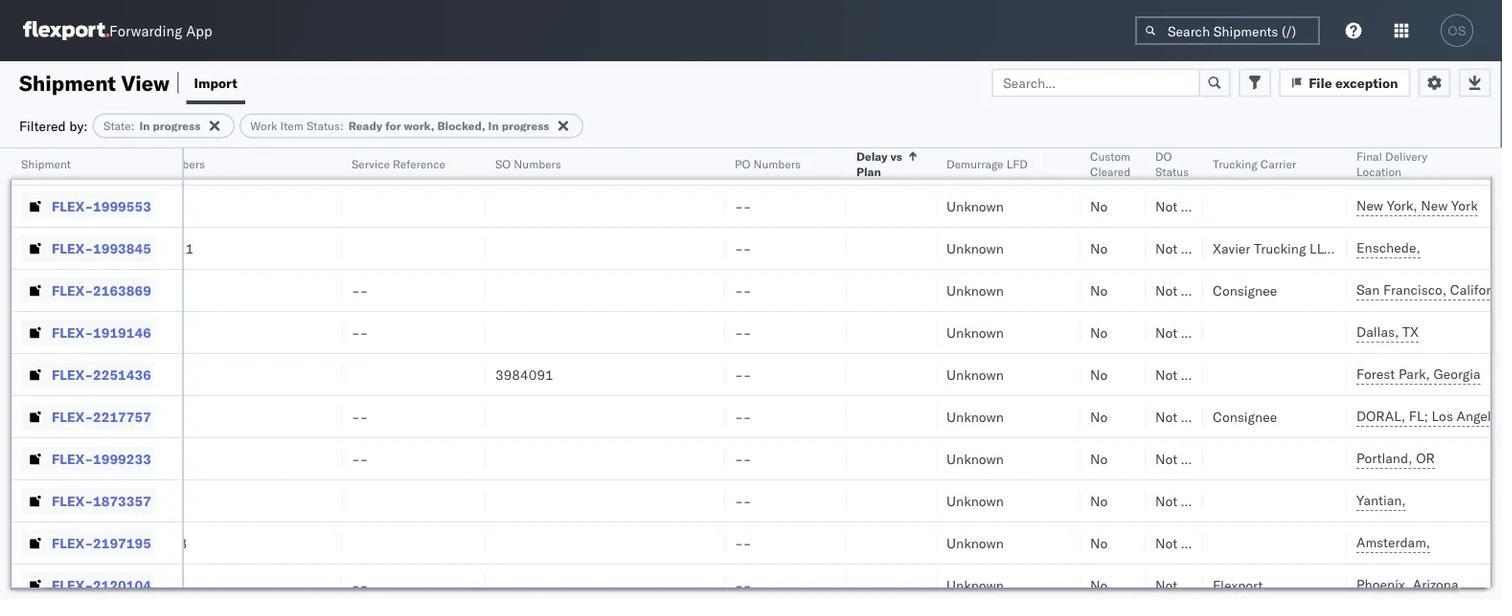 Task type: vqa. For each thing, say whether or not it's contained in the screenshot.


Task type: locate. For each thing, give the bounding box(es) containing it.
la, california
[[1357, 155, 1440, 172]]

0 horizontal spatial :
[[131, 119, 135, 133]]

Search... text field
[[992, 68, 1201, 97]]

6 unknown from the top
[[947, 366, 1004, 383]]

flex- down "flex-2251436" button
[[52, 409, 93, 425]]

11 not from the top
[[1155, 577, 1178, 594]]

1 not from the top
[[1155, 156, 1178, 172]]

2 not from the top
[[1155, 198, 1178, 215]]

9 flex- from the top
[[52, 493, 93, 510]]

flex-1873357 button
[[21, 488, 155, 515]]

0 vertical spatial consignee
[[1213, 282, 1277, 299]]

2 progress from the left
[[502, 119, 549, 133]]

sent for dallas,
[[1181, 324, 1209, 341]]

1 vertical spatial status
[[1155, 164, 1189, 179]]

sent for forest
[[1181, 366, 1209, 383]]

po
[[735, 157, 750, 171]]

phoenix,
[[1357, 577, 1409, 593]]

trucking
[[1213, 157, 1258, 171], [1254, 240, 1306, 257]]

1 horizontal spatial progress
[[502, 119, 549, 133]]

not sent for doral,
[[1155, 409, 1209, 425]]

phoenix, arizona
[[1357, 577, 1459, 593]]

9 no from the top
[[1090, 493, 1108, 510]]

11 no from the top
[[1090, 577, 1108, 594]]

booking numbers
[[112, 157, 205, 171]]

11 sent from the top
[[1181, 577, 1209, 594]]

reference
[[393, 157, 445, 171]]

10 not sent from the top
[[1155, 535, 1209, 552]]

os button
[[1435, 9, 1479, 53]]

8 not from the top
[[1155, 451, 1178, 468]]

2 sent from the top
[[1181, 198, 1209, 215]]

flex-1999553 button
[[21, 193, 155, 220]]

demurrage lfd
[[947, 157, 1028, 171]]

dallas,
[[1357, 324, 1399, 341]]

shipment inside shipment button
[[21, 157, 71, 171]]

5 sent from the top
[[1181, 324, 1209, 341]]

filtered by:
[[19, 117, 88, 134]]

1 3984091 from the left
[[112, 366, 170, 383]]

2 unknown from the top
[[947, 198, 1004, 215]]

numbers down state : in progress
[[158, 157, 205, 171]]

status right item
[[306, 119, 340, 133]]

flex- down flex-1873357 button
[[52, 535, 93, 552]]

10 sent from the top
[[1181, 535, 1209, 552]]

1 not sent from the top
[[1155, 156, 1209, 172]]

sent for phoenix,
[[1181, 577, 1209, 594]]

6 no from the top
[[1090, 366, 1108, 383]]

custom cleared
[[1090, 149, 1131, 179]]

not for forest
[[1155, 366, 1178, 383]]

2 not sent from the top
[[1155, 198, 1209, 215]]

8 no from the top
[[1090, 451, 1108, 468]]

3 flex- from the top
[[52, 240, 93, 257]]

0 vertical spatial shipment
[[19, 69, 116, 96]]

flex-1999553
[[52, 198, 151, 215]]

item
[[280, 119, 303, 133]]

no for phoenix,
[[1090, 577, 1108, 594]]

1 horizontal spatial status
[[1155, 164, 1189, 179]]

2163869
[[93, 282, 151, 299]]

blocked,
[[437, 119, 485, 133]]

8 flex- from the top
[[52, 451, 93, 468]]

flex- down 'flex-2197195' button
[[52, 577, 93, 594]]

trucking left carrier
[[1213, 157, 1258, 171]]

flex- inside button
[[52, 451, 93, 468]]

sent
[[1181, 156, 1209, 172], [1181, 198, 1209, 215], [1181, 240, 1209, 257], [1181, 282, 1209, 299], [1181, 324, 1209, 341], [1181, 366, 1209, 383], [1181, 409, 1209, 425], [1181, 451, 1209, 468], [1181, 493, 1209, 510], [1181, 535, 1209, 552], [1181, 577, 1209, 594]]

1 horizontal spatial in
[[488, 119, 499, 133]]

2 consignee from the top
[[1213, 409, 1277, 425]]

flex-1753592 button
[[21, 151, 155, 178]]

demurrage
[[947, 157, 1004, 171]]

5 resize handle column header from the left
[[702, 148, 725, 600]]

1 flex- from the top
[[52, 156, 93, 172]]

flex- for 1999553
[[52, 198, 93, 215]]

: up booking
[[131, 119, 135, 133]]

7 unknown from the top
[[947, 409, 1004, 425]]

flex- for 1999233
[[52, 451, 93, 468]]

10 unknown from the top
[[947, 535, 1004, 552]]

delay vs plan
[[856, 149, 902, 179]]

7 not from the top
[[1155, 409, 1178, 425]]

4 not sent from the top
[[1155, 282, 1209, 299]]

flex- down 'flex-1999233' button
[[52, 493, 93, 510]]

flex- down flex-2163869 button
[[52, 324, 93, 341]]

2 in from the left
[[488, 119, 499, 133]]

-
[[735, 156, 743, 172], [743, 156, 751, 172], [735, 198, 743, 215], [743, 198, 751, 215], [735, 240, 743, 257], [743, 240, 751, 257], [112, 282, 120, 299], [120, 282, 129, 299], [352, 282, 360, 299], [360, 282, 368, 299], [735, 282, 743, 299], [743, 282, 751, 299], [112, 324, 120, 341], [120, 324, 129, 341], [352, 324, 360, 341], [360, 324, 368, 341], [735, 324, 743, 341], [743, 324, 751, 341], [735, 366, 743, 383], [743, 366, 751, 383], [112, 409, 120, 425], [120, 409, 129, 425], [352, 409, 360, 425], [360, 409, 368, 425], [735, 409, 743, 425], [743, 409, 751, 425], [112, 451, 120, 468], [120, 451, 129, 468], [352, 451, 360, 468], [360, 451, 368, 468], [735, 451, 743, 468], [743, 451, 751, 468], [735, 493, 743, 510], [743, 493, 751, 510], [735, 535, 743, 552], [743, 535, 751, 552], [112, 577, 120, 594], [120, 577, 129, 594], [352, 577, 360, 594], [360, 577, 368, 594], [735, 577, 743, 594], [743, 577, 751, 594]]

trucking left llc
[[1254, 240, 1306, 257]]

not sent for forest
[[1155, 366, 1209, 383]]

flexport. image
[[23, 21, 109, 40]]

shipment for shipment
[[21, 157, 71, 171]]

0 horizontal spatial status
[[306, 119, 340, 133]]

0 horizontal spatial numbers
[[158, 157, 205, 171]]

not
[[1155, 156, 1178, 172], [1155, 198, 1178, 215], [1155, 240, 1178, 257], [1155, 282, 1178, 299], [1155, 324, 1178, 341], [1155, 366, 1178, 383], [1155, 409, 1178, 425], [1155, 451, 1178, 468], [1155, 493, 1178, 510], [1155, 535, 1178, 552], [1155, 577, 1178, 594]]

amsterdam,
[[1357, 535, 1431, 551]]

1993845
[[93, 240, 151, 257]]

xavier
[[1213, 240, 1251, 257]]

numbers inside button
[[158, 157, 205, 171]]

0 horizontal spatial in
[[139, 119, 150, 133]]

8 resize handle column header from the left
[[1058, 148, 1081, 600]]

0 vertical spatial status
[[306, 119, 340, 133]]

flex- down flex-1919146 button
[[52, 366, 93, 383]]

--
[[735, 156, 751, 172], [735, 198, 751, 215], [735, 240, 751, 257], [112, 282, 129, 299], [352, 282, 368, 299], [735, 282, 751, 299], [112, 324, 129, 341], [352, 324, 368, 341], [735, 324, 751, 341], [735, 366, 751, 383], [112, 409, 129, 425], [352, 409, 368, 425], [735, 409, 751, 425], [112, 451, 129, 468], [352, 451, 368, 468], [735, 451, 751, 468], [735, 493, 751, 510], [735, 535, 751, 552], [112, 577, 129, 594], [352, 577, 368, 594], [735, 577, 751, 594]]

1 vertical spatial consignee
[[1213, 409, 1277, 425]]

7 flex- from the top
[[52, 409, 93, 425]]

xavier trucking llc (test)
[[1213, 240, 1377, 257]]

not sent
[[1155, 156, 1209, 172], [1155, 198, 1209, 215], [1155, 240, 1209, 257], [1155, 282, 1209, 299], [1155, 324, 1209, 341], [1155, 366, 1209, 383], [1155, 409, 1209, 425], [1155, 451, 1209, 468], [1155, 493, 1209, 510], [1155, 535, 1209, 552], [1155, 577, 1209, 594]]

2 horizontal spatial numbers
[[753, 157, 801, 171]]

consignee for san francisco, californi
[[1213, 282, 1277, 299]]

new
[[1357, 197, 1383, 214], [1421, 197, 1448, 214]]

portland, or
[[1357, 450, 1435, 467]]

4 sent from the top
[[1181, 282, 1209, 299]]

flex-2197195
[[52, 535, 151, 552]]

0 horizontal spatial 3984091
[[112, 366, 170, 383]]

unknown for la,
[[947, 156, 1004, 172]]

so
[[495, 157, 511, 171]]

sent for new
[[1181, 198, 1209, 215]]

delay vs plan button
[[847, 145, 918, 179]]

2 flex- from the top
[[52, 198, 93, 215]]

flex- down by:
[[52, 156, 93, 172]]

not for new
[[1155, 198, 1178, 215]]

: left ready at the top of the page
[[340, 119, 344, 133]]

2 no from the top
[[1090, 198, 1108, 215]]

7 not sent from the top
[[1155, 409, 1209, 425]]

1 unknown from the top
[[947, 156, 1004, 172]]

flex-2217757 button
[[21, 404, 155, 431]]

sent for la,
[[1181, 156, 1209, 172]]

1 horizontal spatial :
[[340, 119, 344, 133]]

numbers
[[158, 157, 205, 171], [514, 157, 561, 171], [753, 157, 801, 171]]

forwarding app link
[[23, 21, 212, 40]]

4 no from the top
[[1090, 282, 1108, 299]]

3 no from the top
[[1090, 240, 1108, 257]]

la,
[[1357, 155, 1377, 172]]

5 no from the top
[[1090, 324, 1108, 341]]

unknown for portland,
[[947, 451, 1004, 468]]

not sent for la,
[[1155, 156, 1209, 172]]

flex- down flex-1993845 button
[[52, 282, 93, 299]]

948750928
[[112, 535, 187, 552]]

not sent for dallas,
[[1155, 324, 1209, 341]]

flex- for 1873357
[[52, 493, 93, 510]]

los
[[1432, 408, 1453, 425]]

work item status : ready for work, blocked, in progress
[[250, 119, 549, 133]]

12 resize handle column header from the left
[[1468, 148, 1491, 600]]

resize handle column header
[[80, 148, 103, 600], [159, 148, 182, 600], [319, 148, 342, 600], [463, 148, 486, 600], [702, 148, 725, 600], [824, 148, 847, 600], [914, 148, 937, 600], [1058, 148, 1081, 600], [1123, 148, 1146, 600], [1180, 148, 1203, 600], [1324, 148, 1347, 600], [1468, 148, 1491, 600]]

4 flex- from the top
[[52, 282, 93, 299]]

demurrage lfd button
[[937, 152, 1061, 171]]

1 horizontal spatial numbers
[[514, 157, 561, 171]]

1 in from the left
[[139, 119, 150, 133]]

8 not sent from the top
[[1155, 451, 1209, 468]]

progress up booking numbers
[[153, 119, 201, 133]]

(test)
[[1337, 240, 1377, 257]]

7 no from the top
[[1090, 409, 1108, 425]]

5 unknown from the top
[[947, 324, 1004, 341]]

10 not from the top
[[1155, 535, 1178, 552]]

0 horizontal spatial progress
[[153, 119, 201, 133]]

import button
[[186, 61, 245, 104]]

shipment
[[19, 69, 116, 96], [21, 157, 71, 171]]

1 numbers from the left
[[158, 157, 205, 171]]

progress up so numbers
[[502, 119, 549, 133]]

not for san
[[1155, 282, 1178, 299]]

10 resize handle column header from the left
[[1180, 148, 1203, 600]]

flex- down flex-2217757 button on the left bottom of the page
[[52, 451, 93, 468]]

5 not sent from the top
[[1155, 324, 1209, 341]]

consignee
[[1213, 282, 1277, 299], [1213, 409, 1277, 425]]

status down do
[[1155, 164, 1189, 179]]

numbers right po
[[753, 157, 801, 171]]

numbers for po numbers
[[753, 157, 801, 171]]

york,
[[1387, 197, 1418, 214]]

10 flex- from the top
[[52, 535, 93, 552]]

flex-1873357
[[52, 493, 151, 510]]

georgia
[[1434, 366, 1481, 383]]

po numbers
[[735, 157, 801, 171]]

lfd
[[1007, 157, 1028, 171]]

6 not from the top
[[1155, 366, 1178, 383]]

6 sent from the top
[[1181, 366, 1209, 383]]

no for san
[[1090, 282, 1108, 299]]

11 flex- from the top
[[52, 577, 93, 594]]

5 not from the top
[[1155, 324, 1178, 341]]

test9104721
[[112, 240, 194, 257]]

8 sent from the top
[[1181, 451, 1209, 468]]

cleared
[[1090, 164, 1131, 179]]

vs
[[890, 149, 902, 163]]

state : in progress
[[104, 119, 201, 133]]

shipment down 'filtered' on the left top of page
[[21, 157, 71, 171]]

5 flex- from the top
[[52, 324, 93, 341]]

Search Shipments (/) text field
[[1135, 16, 1320, 45]]

11 not sent from the top
[[1155, 577, 1209, 594]]

2 numbers from the left
[[514, 157, 561, 171]]

new left york,
[[1357, 197, 1383, 214]]

in right blocked,
[[488, 119, 499, 133]]

or
[[1416, 450, 1435, 467]]

flex- for 1993845
[[52, 240, 93, 257]]

final
[[1357, 149, 1382, 163]]

consignee for doral, fl; los angeles
[[1213, 409, 1277, 425]]

1 vertical spatial shipment
[[21, 157, 71, 171]]

flex-2163869 button
[[21, 277, 155, 304]]

flex- down flex-1753592 button
[[52, 198, 93, 215]]

:
[[131, 119, 135, 133], [340, 119, 344, 133]]

shipment up by:
[[19, 69, 116, 96]]

6 resize handle column header from the left
[[824, 148, 847, 600]]

no for doral,
[[1090, 409, 1108, 425]]

1 no from the top
[[1090, 156, 1108, 172]]

no
[[1090, 156, 1108, 172], [1090, 198, 1108, 215], [1090, 240, 1108, 257], [1090, 282, 1108, 299], [1090, 324, 1108, 341], [1090, 366, 1108, 383], [1090, 409, 1108, 425], [1090, 451, 1108, 468], [1090, 493, 1108, 510], [1090, 535, 1108, 552], [1090, 577, 1108, 594]]

yantian,
[[1357, 492, 1406, 509]]

unknown
[[947, 156, 1004, 172], [947, 198, 1004, 215], [947, 240, 1004, 257], [947, 282, 1004, 299], [947, 324, 1004, 341], [947, 366, 1004, 383], [947, 409, 1004, 425], [947, 451, 1004, 468], [947, 493, 1004, 510], [947, 535, 1004, 552], [947, 577, 1004, 594]]

6 flex- from the top
[[52, 366, 93, 383]]

new left york
[[1421, 197, 1448, 214]]

1 consignee from the top
[[1213, 282, 1277, 299]]

no for la,
[[1090, 156, 1108, 172]]

san francisco, californi
[[1357, 282, 1502, 298]]

4 unknown from the top
[[947, 282, 1004, 299]]

0 horizontal spatial new
[[1357, 197, 1383, 214]]

flex- down flex-1999553 button
[[52, 240, 93, 257]]

unknown for dallas,
[[947, 324, 1004, 341]]

in right the "state"
[[139, 119, 150, 133]]

7 sent from the top
[[1181, 409, 1209, 425]]

enschede,
[[1357, 240, 1421, 256]]

numbers right so
[[514, 157, 561, 171]]

34918044
[[112, 156, 179, 172]]

11 unknown from the top
[[947, 577, 1004, 594]]

not for la,
[[1155, 156, 1178, 172]]

progress
[[153, 119, 201, 133], [502, 119, 549, 133]]

3 numbers from the left
[[753, 157, 801, 171]]

7 resize handle column header from the left
[[914, 148, 937, 600]]

booking numbers button
[[103, 152, 323, 171]]

6 not sent from the top
[[1155, 366, 1209, 383]]

4 not from the top
[[1155, 282, 1178, 299]]

do
[[1155, 149, 1172, 163]]

1 sent from the top
[[1181, 156, 1209, 172]]

flex-
[[52, 156, 93, 172], [52, 198, 93, 215], [52, 240, 93, 257], [52, 282, 93, 299], [52, 324, 93, 341], [52, 366, 93, 383], [52, 409, 93, 425], [52, 451, 93, 468], [52, 493, 93, 510], [52, 535, 93, 552], [52, 577, 93, 594]]

8 unknown from the top
[[947, 451, 1004, 468]]

1999553
[[93, 198, 151, 215]]

1 new from the left
[[1357, 197, 1383, 214]]

1 horizontal spatial 3984091
[[495, 366, 554, 383]]

1 horizontal spatial new
[[1421, 197, 1448, 214]]

22223344
[[112, 198, 179, 215]]



Task type: describe. For each thing, give the bounding box(es) containing it.
work
[[250, 119, 277, 133]]

1753592
[[93, 156, 151, 172]]

carrier
[[1261, 157, 1296, 171]]

not for doral,
[[1155, 409, 1178, 425]]

2251436
[[93, 366, 151, 383]]

so numbers
[[495, 157, 561, 171]]

flex- for 2251436
[[52, 366, 93, 383]]

1 : from the left
[[131, 119, 135, 133]]

flex- for 2163869
[[52, 282, 93, 299]]

flex-2251436
[[52, 366, 151, 383]]

3 sent from the top
[[1181, 240, 1209, 257]]

shipment for shipment view
[[19, 69, 116, 96]]

angeles
[[1457, 408, 1502, 425]]

flexport
[[1213, 577, 1263, 594]]

2 3984091 from the left
[[495, 366, 554, 383]]

flex- for 2217757
[[52, 409, 93, 425]]

1919146
[[93, 324, 151, 341]]

3 not from the top
[[1155, 240, 1178, 257]]

1 progress from the left
[[153, 119, 201, 133]]

flex- for 2120104
[[52, 577, 93, 594]]

9830948
[[495, 156, 554, 172]]

4 resize handle column header from the left
[[463, 148, 486, 600]]

service reference button
[[342, 152, 467, 171]]

view
[[121, 69, 170, 96]]

1873357
[[93, 493, 151, 510]]

service
[[352, 157, 390, 171]]

11 resize handle column header from the left
[[1324, 148, 1347, 600]]

unknown for new
[[947, 198, 1004, 215]]

portland,
[[1357, 450, 1413, 467]]

filtered
[[19, 117, 66, 134]]

import
[[194, 74, 237, 91]]

9 not sent from the top
[[1155, 493, 1209, 510]]

1999233
[[93, 451, 151, 468]]

2217757
[[93, 409, 151, 425]]

forwarding
[[109, 22, 182, 40]]

2197195
[[93, 535, 151, 552]]

not sent for san
[[1155, 282, 1209, 299]]

no for portland,
[[1090, 451, 1108, 468]]

arizona
[[1413, 577, 1459, 593]]

2 new from the left
[[1421, 197, 1448, 214]]

trucking carrier
[[1213, 157, 1296, 171]]

1 resize handle column header from the left
[[80, 148, 103, 600]]

9 resize handle column header from the left
[[1123, 148, 1146, 600]]

2 : from the left
[[340, 119, 344, 133]]

ready
[[348, 119, 382, 133]]

california
[[1381, 155, 1440, 172]]

shipment button
[[11, 152, 163, 171]]

forwarding app
[[109, 22, 212, 40]]

flex- for 1753592
[[52, 156, 93, 172]]

2 resize handle column header from the left
[[159, 148, 182, 600]]

flex-2120104 button
[[21, 572, 155, 599]]

delay
[[856, 149, 888, 163]]

10 no from the top
[[1090, 535, 1108, 552]]

flex-1999233
[[52, 451, 151, 468]]

file
[[1309, 74, 1332, 91]]

sent for portland,
[[1181, 451, 1209, 468]]

san
[[1357, 282, 1380, 298]]

flex- for 1919146
[[52, 324, 93, 341]]

9 unknown from the top
[[947, 493, 1004, 510]]

flex-1919146 button
[[21, 320, 155, 346]]

unknown for san
[[947, 282, 1004, 299]]

fl;
[[1409, 408, 1428, 425]]

not sent for new
[[1155, 198, 1209, 215]]

os
[[1448, 23, 1466, 38]]

tx
[[1403, 324, 1419, 341]]

park,
[[1399, 366, 1430, 383]]

flex-1993845
[[52, 240, 151, 257]]

2120104
[[93, 577, 151, 594]]

flex-2120104
[[52, 577, 151, 594]]

no for forest
[[1090, 366, 1108, 383]]

sent for doral,
[[1181, 409, 1209, 425]]

not for dallas,
[[1155, 324, 1178, 341]]

flex-1999233 button
[[21, 446, 155, 473]]

plan
[[856, 164, 881, 179]]

9 not from the top
[[1155, 493, 1178, 510]]

file exception
[[1309, 74, 1398, 91]]

flex-1919146
[[52, 324, 151, 341]]

no for dallas,
[[1090, 324, 1108, 341]]

app
[[186, 22, 212, 40]]

final delivery location button
[[1347, 145, 1472, 179]]

3 unknown from the top
[[947, 240, 1004, 257]]

do status
[[1155, 149, 1189, 179]]

doral,
[[1357, 408, 1406, 425]]

exception
[[1336, 74, 1398, 91]]

1 vertical spatial trucking
[[1254, 240, 1306, 257]]

no for new
[[1090, 198, 1108, 215]]

flex-1993845 button
[[21, 235, 155, 262]]

unknown for phoenix,
[[947, 577, 1004, 594]]

3 resize handle column header from the left
[[319, 148, 342, 600]]

unknown for forest
[[947, 366, 1004, 383]]

sent for san
[[1181, 282, 1209, 299]]

francisco,
[[1383, 282, 1447, 298]]

0 vertical spatial trucking
[[1213, 157, 1258, 171]]

flex- for 2197195
[[52, 535, 93, 552]]

not sent for portland,
[[1155, 451, 1209, 468]]

dallas, tx
[[1357, 324, 1419, 341]]

numbers for so numbers
[[514, 157, 561, 171]]

flex-2197195 button
[[21, 530, 155, 557]]

unknown for doral,
[[947, 409, 1004, 425]]

forest park, georgia
[[1357, 366, 1481, 383]]

flex-2163869
[[52, 282, 151, 299]]

3 not sent from the top
[[1155, 240, 1209, 257]]

york
[[1451, 197, 1478, 214]]

numbers for booking numbers
[[158, 157, 205, 171]]

shipment view
[[19, 69, 170, 96]]

not sent for phoenix,
[[1155, 577, 1209, 594]]

work,
[[404, 119, 434, 133]]

final delivery location
[[1357, 149, 1427, 179]]

booking
[[112, 157, 155, 171]]

not for phoenix,
[[1155, 577, 1178, 594]]

forest
[[1357, 366, 1395, 383]]

9 sent from the top
[[1181, 493, 1209, 510]]

flex-1753592
[[52, 156, 151, 172]]

service reference
[[352, 157, 445, 171]]

for
[[385, 119, 401, 133]]

custom
[[1090, 149, 1131, 163]]

doral, fl; los angeles
[[1357, 408, 1502, 425]]

not for portland,
[[1155, 451, 1178, 468]]



